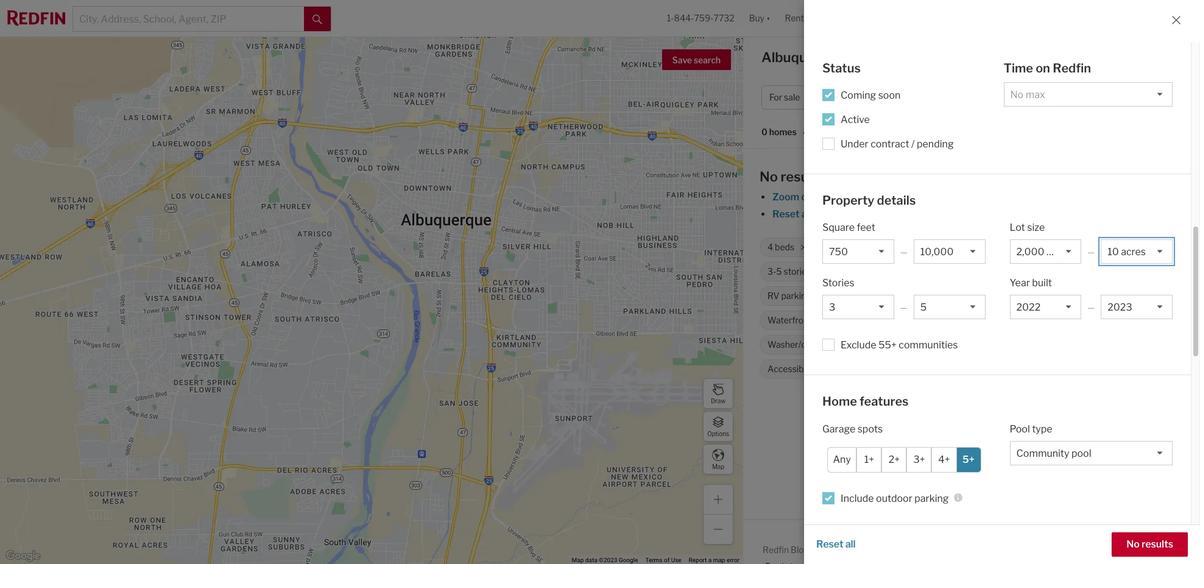 Task type: locate. For each thing, give the bounding box(es) containing it.
on left main
[[1081, 291, 1091, 301]]

2 filters from the left
[[945, 208, 971, 220]]

1 vertical spatial 4
[[768, 242, 773, 252]]

0 vertical spatial more
[[1033, 208, 1057, 220]]

0 horizontal spatial home
[[822, 394, 857, 409]]

parking
[[781, 291, 811, 301], [915, 493, 949, 504]]

list box
[[1004, 82, 1173, 106], [822, 239, 894, 264], [914, 239, 985, 264], [1010, 239, 1081, 264], [1101, 239, 1173, 264], [822, 295, 894, 319], [914, 295, 985, 319], [1010, 295, 1081, 319], [1101, 295, 1173, 319], [1010, 441, 1173, 465]]

option group containing any
[[827, 447, 981, 472]]

1 vertical spatial parking
[[915, 493, 949, 504]]

0 horizontal spatial redfin
[[763, 545, 789, 555]]

type inside button
[[919, 92, 937, 103]]

4 for 4 beds
[[768, 242, 773, 252]]

guest house
[[888, 340, 938, 350]]

1 horizontal spatial of
[[911, 208, 921, 220]]

read more link
[[1121, 544, 1181, 559]]

1 horizontal spatial all
[[845, 539, 856, 550]]

lot size
[[1010, 222, 1045, 233]]

air down include
[[841, 530, 854, 541]]

4
[[973, 92, 978, 103], [768, 242, 773, 252]]

sale
[[945, 49, 972, 65]]

all down include
[[845, 539, 856, 550]]

all down out
[[802, 208, 812, 220]]

type right soon
[[919, 92, 937, 103]]

2 vertical spatial redfin
[[763, 545, 789, 555]]

for
[[923, 49, 942, 65]]

filters right "your"
[[945, 208, 971, 220]]

terms
[[645, 557, 663, 564]]

market insights
[[1048, 53, 1120, 65]]

1 vertical spatial no
[[1127, 539, 1140, 550]]

1 horizontal spatial redfin
[[887, 406, 917, 418]]

pets
[[991, 315, 1009, 326]]

lot
[[1010, 222, 1025, 233]]

pool
[[1010, 423, 1030, 435]]

map left "data"
[[572, 557, 584, 564]]

of inside the zoom out reset all filters or remove one of your filters below to see more homes
[[911, 208, 921, 220]]

fireplace
[[940, 291, 977, 301]]

type right pool
[[1032, 423, 1052, 435]]

1 horizontal spatial type
[[1032, 423, 1052, 435]]

2,000
[[1000, 242, 1024, 252]]

air conditioning up basement in the right bottom of the page
[[844, 291, 907, 301]]

0 vertical spatial air conditioning
[[844, 291, 907, 301]]

home up garage on the right of the page
[[822, 394, 857, 409]]

0 vertical spatial no
[[760, 169, 778, 185]]

options
[[707, 430, 729, 437]]

10
[[1051, 242, 1061, 252]]

0 vertical spatial on
[[1036, 61, 1050, 76]]

/ inside button
[[992, 92, 995, 103]]

1 horizontal spatial homes
[[1059, 208, 1090, 220]]

map for map data ©2023 google
[[572, 557, 584, 564]]

of
[[911, 208, 921, 220], [664, 557, 670, 564]]

parking right outdoor
[[915, 493, 949, 504]]

1 vertical spatial type
[[1032, 423, 1052, 435]]

1 sq. from the left
[[945, 242, 956, 252]]

filters up square
[[814, 208, 841, 220]]

1 horizontal spatial results
[[1142, 539, 1173, 550]]

have
[[918, 315, 939, 326]]

1 horizontal spatial map
[[712, 463, 724, 470]]

garage spots
[[822, 423, 883, 435]]

0 vertical spatial home
[[893, 92, 917, 103]]

filters
[[814, 208, 841, 220], [945, 208, 971, 220]]

0 horizontal spatial sq.
[[945, 242, 956, 252]]

conditioning up remove basement image
[[858, 291, 907, 301]]

— for square feet
[[900, 247, 908, 257]]

City, Address, School, Agent, ZIP search field
[[73, 7, 304, 31]]

no results button
[[1112, 532, 1188, 557]]

all inside button
[[845, 539, 856, 550]]

soon
[[878, 89, 901, 101]]

sq. left ft.
[[945, 242, 956, 252]]

albuquerque,
[[762, 49, 847, 65]]

0 vertical spatial of
[[911, 208, 921, 220]]

0 vertical spatial redfin
[[1053, 61, 1091, 76]]

baths
[[839, 242, 861, 252]]

air conditioning down outdoor
[[841, 530, 912, 541]]

reset inside the zoom out reset all filters or remove one of your filters below to see more homes
[[772, 208, 800, 220]]

2 vertical spatial 4+
[[938, 454, 950, 465]]

homes right 0
[[769, 127, 797, 137]]

homes
[[769, 127, 797, 137], [1059, 208, 1090, 220]]

report a map error
[[689, 557, 740, 564]]

contract
[[871, 138, 909, 150]]

/ left the pending
[[911, 138, 915, 150]]

more right read
[[1147, 545, 1171, 557]]

square
[[822, 222, 855, 233]]

4+ for 4+
[[938, 454, 950, 465]]

0 horizontal spatial map
[[572, 557, 584, 564]]

reset all
[[816, 539, 856, 550]]

map
[[713, 557, 725, 564]]

1 vertical spatial 4+
[[827, 242, 837, 252]]

0 horizontal spatial of
[[664, 557, 670, 564]]

0 vertical spatial all
[[802, 208, 812, 220]]

0 horizontal spatial 4
[[768, 242, 773, 252]]

map region
[[0, 0, 897, 564]]

0 vertical spatial conditioning
[[858, 291, 907, 301]]

0 vertical spatial type
[[919, 92, 937, 103]]

0 horizontal spatial 4+
[[827, 242, 837, 252]]

remove waterfront image
[[818, 317, 826, 324]]

4 beds
[[768, 242, 795, 252]]

option group
[[827, 447, 981, 472]]

2 horizontal spatial redfin
[[1053, 61, 1091, 76]]

results inside button
[[1142, 539, 1173, 550]]

0 vertical spatial homes
[[769, 127, 797, 137]]

5
[[776, 266, 782, 277]]

home down the homes
[[893, 92, 917, 103]]

4+ inside option
[[938, 454, 950, 465]]

1 vertical spatial home
[[822, 394, 857, 409]]

community pool
[[1027, 266, 1093, 277]]

1 horizontal spatial on
[[1081, 291, 1091, 301]]

4 left beds
[[768, 242, 773, 252]]

square feet
[[822, 222, 875, 233]]

remove primary bedroom on main image
[[1119, 292, 1126, 300]]

4+ left baths
[[827, 242, 837, 252]]

home inside button
[[893, 92, 917, 103]]

4+ left 5+
[[938, 454, 950, 465]]

2 horizontal spatial 4+
[[997, 92, 1008, 103]]

•
[[803, 128, 805, 138]]

0 vertical spatial 4
[[973, 92, 978, 103]]

guest
[[888, 340, 912, 350]]

air
[[844, 291, 856, 301], [841, 530, 854, 541]]

homes inside 0 homes • sort recommended
[[769, 127, 797, 137]]

3+ radio
[[907, 447, 932, 472]]

0 horizontal spatial all
[[802, 208, 812, 220]]

price
[[836, 92, 857, 103]]

type for pool type
[[1032, 423, 1052, 435]]

0 horizontal spatial /
[[911, 138, 915, 150]]

0 vertical spatial map
[[712, 463, 724, 470]]

1 horizontal spatial more
[[1147, 545, 1171, 557]]

home
[[813, 364, 835, 374]]

1 vertical spatial more
[[1147, 545, 1171, 557]]

0 horizontal spatial type
[[919, 92, 937, 103]]

any
[[833, 454, 851, 465]]

1 horizontal spatial 4
[[973, 92, 978, 103]]

view
[[941, 315, 959, 326]]

type
[[919, 92, 937, 103], [1032, 423, 1052, 435]]

no inside button
[[1127, 539, 1140, 550]]

map
[[712, 463, 724, 470], [572, 557, 584, 564]]

of left use
[[664, 557, 670, 564]]

4+ left ba
[[997, 92, 1008, 103]]

— down main
[[1087, 302, 1095, 313]]

map inside button
[[712, 463, 724, 470]]

homes up acres
[[1059, 208, 1090, 220]]

1 vertical spatial reset
[[816, 539, 843, 550]]

data
[[585, 557, 597, 564]]

waterfront
[[768, 315, 812, 326]]

0 vertical spatial reset
[[772, 208, 800, 220]]

1 vertical spatial map
[[572, 557, 584, 564]]

0 vertical spatial results
[[781, 169, 825, 185]]

remove air conditioning image
[[914, 292, 921, 300]]

remove rv parking image
[[817, 292, 825, 300]]

sq.
[[945, 242, 956, 252], [1026, 242, 1037, 252]]

time
[[1004, 61, 1033, 76]]

3-
[[768, 266, 776, 277]]

map button
[[703, 444, 733, 475]]

no results inside button
[[1127, 539, 1173, 550]]

4 inside button
[[973, 92, 978, 103]]

1 vertical spatial redfin
[[887, 406, 917, 418]]

1 horizontal spatial home
[[893, 92, 917, 103]]

4 left bd
[[973, 92, 978, 103]]

sq. left ft.-
[[1026, 242, 1037, 252]]

— left 10,000
[[900, 247, 908, 257]]

conditioning down outdoor
[[856, 530, 912, 541]]

750-10,000 sq. ft.
[[894, 242, 966, 252]]

for sale button
[[762, 85, 823, 110]]

1 vertical spatial on
[[1081, 291, 1091, 301]]

rv parking
[[768, 291, 811, 301]]

0 horizontal spatial more
[[1033, 208, 1057, 220]]

1 horizontal spatial sq.
[[1026, 242, 1037, 252]]

/ for pending
[[911, 138, 915, 150]]

0 horizontal spatial reset
[[772, 208, 800, 220]]

see
[[1015, 208, 1031, 220]]

©2023
[[599, 557, 617, 564]]

report a map error link
[[689, 557, 740, 564]]

1 vertical spatial homes
[[1059, 208, 1090, 220]]

—
[[900, 247, 908, 257], [1087, 247, 1095, 257], [900, 302, 908, 313], [1087, 302, 1095, 313]]

bd
[[980, 92, 990, 103]]

map down options
[[712, 463, 724, 470]]

1 vertical spatial /
[[911, 138, 915, 150]]

no results
[[760, 169, 825, 185], [1127, 539, 1173, 550]]

1 vertical spatial air
[[841, 530, 854, 541]]

of right one
[[911, 208, 921, 220]]

1 horizontal spatial 4+
[[938, 454, 950, 465]]

parking right rv on the bottom right of the page
[[781, 291, 811, 301]]

1 horizontal spatial no
[[1127, 539, 1140, 550]]

air down stories at right
[[844, 291, 856, 301]]

reset right blog
[[816, 539, 843, 550]]

1+ radio
[[857, 447, 882, 472]]

Any radio
[[827, 447, 857, 472]]

redfin
[[1053, 61, 1091, 76], [887, 406, 917, 418], [763, 545, 789, 555]]

1 horizontal spatial no results
[[1127, 539, 1173, 550]]

features
[[860, 394, 909, 409]]

1 vertical spatial all
[[845, 539, 856, 550]]

— up guest
[[900, 302, 908, 313]]

4+ radio
[[932, 447, 957, 472]]

more up size
[[1033, 208, 1057, 220]]

reset down "zoom"
[[772, 208, 800, 220]]

0 vertical spatial /
[[992, 92, 995, 103]]

save search
[[672, 55, 721, 65]]

0 vertical spatial 4+
[[997, 92, 1008, 103]]

1 horizontal spatial /
[[992, 92, 995, 103]]

google image
[[3, 548, 43, 564]]

all inside the zoom out reset all filters or remove one of your filters below to see more homes
[[802, 208, 812, 220]]

0 horizontal spatial homes
[[769, 127, 797, 137]]

0 vertical spatial no results
[[760, 169, 825, 185]]

remove washer/dryer hookup image
[[861, 341, 868, 348]]

market insights link
[[1048, 40, 1120, 66]]

below
[[974, 208, 1001, 220]]

0 vertical spatial parking
[[781, 291, 811, 301]]

4+ inside button
[[997, 92, 1008, 103]]

4+
[[997, 92, 1008, 103], [827, 242, 837, 252], [938, 454, 950, 465]]

1 horizontal spatial filters
[[945, 208, 971, 220]]

1 horizontal spatial reset
[[816, 539, 843, 550]]

1 vertical spatial no results
[[1127, 539, 1173, 550]]

read more
[[1121, 545, 1171, 557]]

remove
[[855, 208, 890, 220]]

size
[[1027, 222, 1045, 233]]

on right time
[[1036, 61, 1050, 76]]

all
[[802, 208, 812, 220], [845, 539, 856, 550]]

844-
[[674, 13, 694, 23]]

under
[[841, 138, 869, 150]]

3-5 stories
[[768, 266, 811, 277]]

0 horizontal spatial filters
[[814, 208, 841, 220]]

1 vertical spatial of
[[664, 557, 670, 564]]

1 vertical spatial results
[[1142, 539, 1173, 550]]

reset inside button
[[816, 539, 843, 550]]

— left remove 2,000 sq. ft.-10 acres lot icon
[[1087, 247, 1095, 257]]

/ right bd
[[992, 92, 995, 103]]



Task type: vqa. For each thing, say whether or not it's contained in the screenshot.
bottommost Down
no



Task type: describe. For each thing, give the bounding box(es) containing it.
spots
[[858, 423, 883, 435]]

7732
[[714, 13, 735, 23]]

reset all button
[[816, 532, 856, 557]]

or
[[844, 208, 853, 220]]

zoom
[[772, 191, 799, 203]]

include
[[841, 493, 874, 504]]

error
[[727, 557, 740, 564]]

0 horizontal spatial no
[[760, 169, 778, 185]]

1-
[[667, 13, 674, 23]]

acres
[[1063, 242, 1084, 252]]

save search button
[[662, 49, 731, 70]]

property details
[[822, 193, 916, 207]]

more inside the zoom out reset all filters or remove one of your filters below to see more homes
[[1033, 208, 1057, 220]]

for sale
[[769, 92, 800, 103]]

4+ baths
[[827, 242, 861, 252]]

rv
[[768, 291, 779, 301]]

1+
[[864, 454, 874, 465]]

map data ©2023 google
[[572, 557, 638, 564]]

1 vertical spatial air conditioning
[[841, 530, 912, 541]]

remove 4 beds image
[[800, 244, 807, 251]]

feet
[[857, 222, 875, 233]]

stories
[[784, 266, 811, 277]]

0 vertical spatial air
[[844, 291, 856, 301]]

ba
[[1010, 92, 1019, 103]]

redfin for redfin
[[887, 406, 917, 418]]

remove guest house image
[[944, 341, 951, 348]]

recommended
[[833, 127, 895, 137]]

home type
[[893, 92, 937, 103]]

remove have view image
[[965, 317, 972, 324]]

4 for 4 bd / 4+ ba
[[973, 92, 978, 103]]

4+ for 4+ baths
[[827, 242, 837, 252]]

allowed
[[1011, 315, 1042, 326]]

terms of use
[[645, 557, 681, 564]]

to
[[1003, 208, 1013, 220]]

1 horizontal spatial parking
[[915, 493, 949, 504]]

zoom out button
[[772, 191, 817, 203]]

— for lot size
[[1087, 247, 1095, 257]]

sort
[[812, 127, 829, 137]]

submit search image
[[313, 14, 322, 24]]

under contract / pending
[[841, 138, 954, 150]]

map for map
[[712, 463, 724, 470]]

communities
[[899, 339, 958, 351]]

home type button
[[885, 85, 960, 110]]

2+ radio
[[882, 447, 907, 472]]

remove pets allowed image
[[1048, 317, 1055, 324]]

0 horizontal spatial no results
[[760, 169, 825, 185]]

type for home type
[[919, 92, 937, 103]]

pool
[[1075, 266, 1093, 277]]

options button
[[703, 411, 733, 442]]

home for home features
[[822, 394, 857, 409]]

basement
[[845, 315, 886, 326]]

search
[[694, 55, 721, 65]]

0
[[762, 127, 767, 137]]

remove 750-10,000 sq. ft. image
[[973, 244, 980, 251]]

include outdoor parking
[[841, 493, 949, 504]]

more inside "link"
[[1147, 545, 1171, 557]]

property
[[822, 193, 874, 207]]

time on redfin
[[1004, 61, 1091, 76]]

0 horizontal spatial parking
[[781, 291, 811, 301]]

house
[[914, 340, 938, 350]]

community
[[1027, 266, 1074, 277]]

exclude
[[841, 339, 876, 351]]

remove fireplace image
[[983, 292, 990, 300]]

1 vertical spatial conditioning
[[856, 530, 912, 541]]

remove 4 bd / 4+ ba image
[[1026, 94, 1033, 101]]

albuquerque, nm homes for sale
[[762, 49, 972, 65]]

pending
[[917, 138, 954, 150]]

homes
[[876, 49, 921, 65]]

1 filters from the left
[[814, 208, 841, 220]]

terms of use link
[[645, 557, 681, 564]]

— for stories
[[900, 302, 908, 313]]

washer/dryer
[[768, 340, 822, 350]]

status
[[822, 61, 861, 76]]

google
[[619, 557, 638, 564]]

0 horizontal spatial results
[[781, 169, 825, 185]]

homes inside the zoom out reset all filters or remove one of your filters below to see more homes
[[1059, 208, 1090, 220]]

0 homes • sort recommended
[[762, 127, 895, 138]]

redfin for redfin blog
[[763, 545, 789, 555]]

/ for 4+
[[992, 92, 995, 103]]

ft.
[[958, 242, 966, 252]]

2 sq. from the left
[[1026, 242, 1037, 252]]

pool type
[[1010, 423, 1052, 435]]

blog
[[791, 545, 809, 555]]

built
[[1032, 277, 1052, 289]]

750-
[[894, 242, 914, 252]]

recommended button
[[831, 126, 905, 138]]

exclude 55+ communities
[[841, 339, 958, 351]]

read
[[1121, 545, 1145, 557]]

coming
[[841, 89, 876, 101]]

— for year built
[[1087, 302, 1095, 313]]

0 horizontal spatial on
[[1036, 61, 1050, 76]]

redfin link
[[887, 406, 917, 418]]

remove basement image
[[892, 317, 899, 324]]

price button
[[828, 85, 880, 110]]

active
[[841, 114, 870, 125]]

main
[[1093, 291, 1112, 301]]

remove 2,000 sq. ft.-10 acres lot image
[[1104, 244, 1112, 251]]

home for home type
[[893, 92, 917, 103]]

coming soon
[[841, 89, 901, 101]]

759-
[[694, 13, 714, 23]]

home features
[[822, 394, 909, 409]]

primary bedroom on main
[[1010, 291, 1112, 301]]

redfin blog
[[763, 545, 809, 555]]

2+
[[889, 454, 900, 465]]

5+
[[963, 454, 975, 465]]

1-844-759-7732 link
[[667, 13, 735, 23]]

use
[[671, 557, 681, 564]]

5+ radio
[[956, 447, 981, 472]]

2,000 sq. ft.-10 acres lot
[[1000, 242, 1097, 252]]

3+
[[913, 454, 925, 465]]



